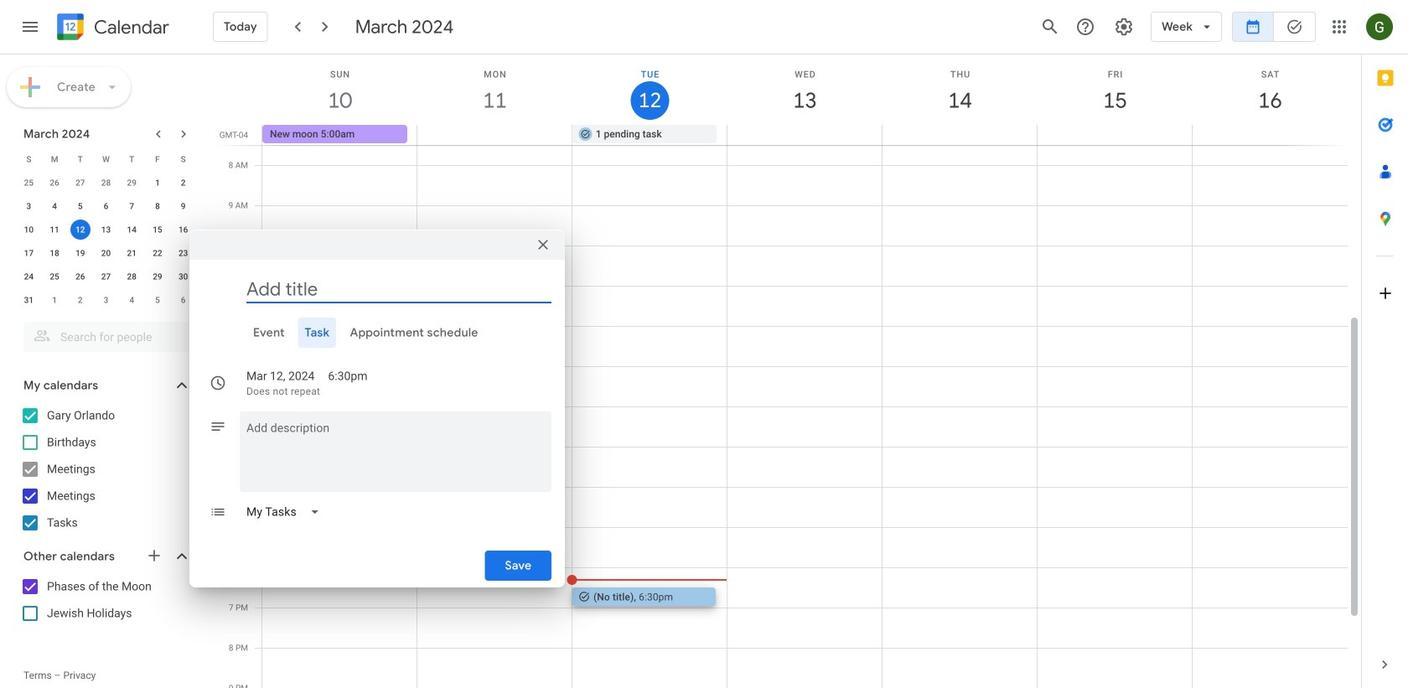 Task type: locate. For each thing, give the bounding box(es) containing it.
april 2 element
[[70, 290, 90, 310]]

row group
[[16, 171, 196, 312]]

row
[[255, 125, 1362, 145], [16, 148, 196, 171], [16, 171, 196, 195], [16, 195, 196, 218], [16, 218, 196, 241], [16, 241, 196, 265], [16, 265, 196, 288], [16, 288, 196, 312]]

0 horizontal spatial tab list
[[203, 318, 552, 348]]

grid
[[215, 54, 1362, 688]]

21 element
[[122, 243, 142, 263]]

4 element
[[44, 196, 65, 216]]

12, today element
[[70, 220, 90, 240]]

18 element
[[44, 243, 65, 263]]

3 element
[[19, 196, 39, 216]]

heading
[[91, 17, 169, 37]]

24 element
[[19, 267, 39, 287]]

main drawer image
[[20, 17, 40, 37]]

17 element
[[19, 243, 39, 263]]

heading inside calendar element
[[91, 17, 169, 37]]

april 6 element
[[173, 290, 193, 310]]

april 5 element
[[147, 290, 168, 310]]

9 element
[[173, 196, 193, 216]]

february 26 element
[[44, 173, 65, 193]]

None search field
[[0, 315, 208, 352]]

april 3 element
[[96, 290, 116, 310]]

25 element
[[44, 267, 65, 287]]

1 horizontal spatial tab list
[[1362, 54, 1408, 641]]

other calendars list
[[3, 573, 208, 627]]

february 28 element
[[96, 173, 116, 193]]

10 element
[[19, 220, 39, 240]]

None field
[[240, 497, 334, 527]]

26 element
[[70, 267, 90, 287]]

29 element
[[147, 267, 168, 287]]

20 element
[[96, 243, 116, 263]]

cell
[[417, 125, 572, 145], [727, 125, 882, 145], [882, 125, 1037, 145], [1037, 125, 1192, 145], [1192, 125, 1347, 145], [67, 218, 93, 241]]

calendar element
[[54, 10, 169, 47]]

settings menu image
[[1114, 17, 1134, 37]]

27 element
[[96, 267, 116, 287]]

23 element
[[173, 243, 193, 263]]

my calendars list
[[3, 402, 208, 537]]

tab list
[[1362, 54, 1408, 641], [203, 318, 552, 348]]

15 element
[[147, 220, 168, 240]]

april 1 element
[[44, 290, 65, 310]]

february 25 element
[[19, 173, 39, 193]]

11 element
[[44, 220, 65, 240]]

7 element
[[122, 196, 142, 216]]



Task type: describe. For each thing, give the bounding box(es) containing it.
19 element
[[70, 243, 90, 263]]

22 element
[[147, 243, 168, 263]]

5 element
[[70, 196, 90, 216]]

Add title text field
[[246, 277, 552, 302]]

16 element
[[173, 220, 193, 240]]

28 element
[[122, 267, 142, 287]]

8 element
[[147, 196, 168, 216]]

13 element
[[96, 220, 116, 240]]

april 4 element
[[122, 290, 142, 310]]

14 element
[[122, 220, 142, 240]]

Search for people text field
[[34, 322, 181, 352]]

add other calendars image
[[146, 547, 163, 564]]

cell inside march 2024 grid
[[67, 218, 93, 241]]

31 element
[[19, 290, 39, 310]]

february 29 element
[[122, 173, 142, 193]]

1 element
[[147, 173, 168, 193]]

2 element
[[173, 173, 193, 193]]

february 27 element
[[70, 173, 90, 193]]

6 element
[[96, 196, 116, 216]]

30 element
[[173, 267, 193, 287]]

Add description text field
[[240, 418, 552, 479]]

march 2024 grid
[[16, 148, 196, 312]]



Task type: vqa. For each thing, say whether or not it's contained in the screenshot.
12 Element
no



